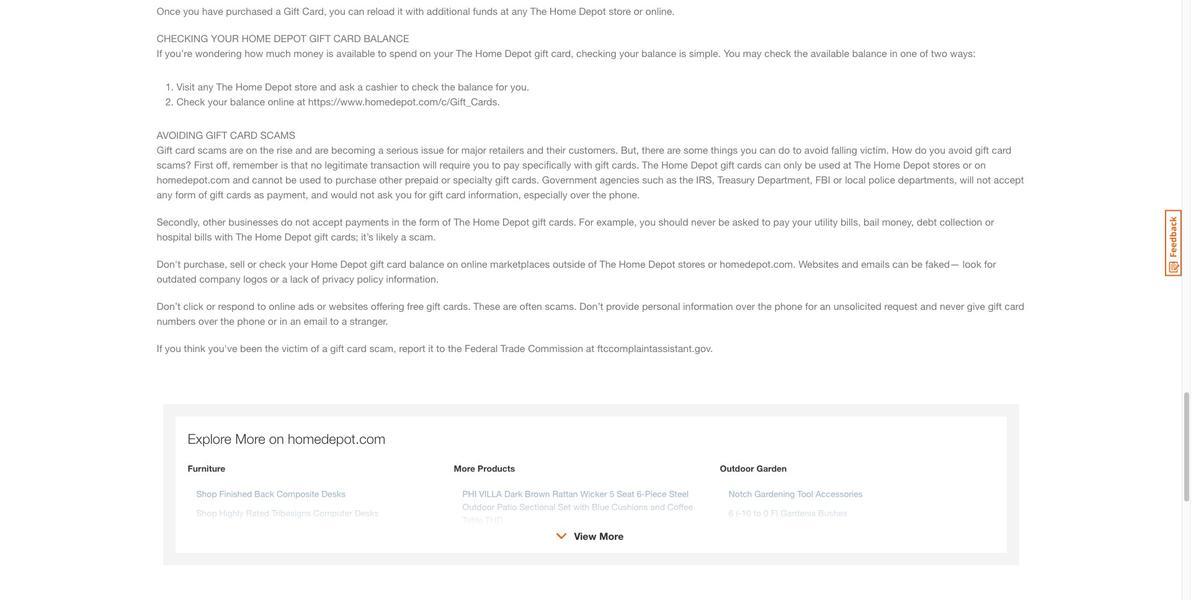 Task type: locate. For each thing, give the bounding box(es) containing it.
shop left the 'highly'
[[196, 508, 217, 519]]

you
[[183, 5, 199, 17], [329, 5, 346, 17], [741, 144, 757, 156], [930, 144, 946, 156], [473, 159, 489, 171], [396, 189, 412, 201], [640, 216, 656, 228], [165, 343, 181, 354]]

thd
[[486, 515, 503, 526]]

card,
[[302, 5, 327, 17]]

of left the two
[[920, 47, 929, 59]]

0 vertical spatial accept
[[994, 174, 1025, 186]]

pay down retailers
[[504, 159, 520, 171]]

0 horizontal spatial outdoor
[[463, 502, 495, 513]]

0 horizontal spatial ask
[[339, 81, 355, 93]]

scams?
[[157, 159, 191, 171]]

0 vertical spatial in
[[890, 47, 898, 59]]

to right asked
[[762, 216, 771, 228]]

are left "often"
[[503, 300, 517, 312]]

police
[[869, 174, 896, 186]]

1 horizontal spatial never
[[940, 300, 965, 312]]

0 horizontal spatial phone
[[237, 315, 265, 327]]

avoid
[[805, 144, 829, 156], [949, 144, 973, 156]]

as down cannot
[[254, 189, 264, 201]]

2 shop from the top
[[196, 508, 217, 519]]

off,
[[216, 159, 230, 171]]

0 vertical spatial form
[[175, 189, 196, 201]]

you
[[724, 47, 741, 59]]

and left would
[[311, 189, 328, 201]]

information
[[683, 300, 733, 312]]

over down government
[[571, 189, 590, 201]]

your right spend
[[434, 47, 453, 59]]

accessories
[[816, 489, 863, 500]]

or left email
[[268, 315, 277, 327]]

or right ads
[[317, 300, 326, 312]]

email
[[304, 315, 327, 327]]

outdoor up table
[[463, 502, 495, 513]]

0 horizontal spatial is
[[281, 159, 288, 171]]

0 vertical spatial outdoor
[[720, 464, 755, 474]]

you up departments,
[[930, 144, 946, 156]]

as right such
[[667, 174, 677, 186]]

homesullivan metal desks
[[196, 547, 300, 557]]

1 vertical spatial as
[[254, 189, 264, 201]]

you.
[[511, 81, 530, 93]]

secondly,
[[157, 216, 200, 228]]

can inside the don't purchase, sell or check your home depot gift card balance on online marketplaces outside of the home depot stores or homedepot.com. websites and emails can be faked— look for outdated company logos or a lack of privacy policy information.
[[893, 258, 909, 270]]

or right collection
[[986, 216, 995, 228]]

request
[[885, 300, 918, 312]]

dark
[[505, 489, 523, 500]]

1 vertical spatial it
[[428, 343, 434, 354]]

0 vertical spatial pay
[[504, 159, 520, 171]]

balance
[[364, 32, 409, 44]]

1 vertical spatial check
[[412, 81, 439, 93]]

0 vertical spatial never
[[691, 216, 716, 228]]

home down how
[[236, 81, 262, 93]]

0 vertical spatial as
[[667, 174, 677, 186]]

garden up gardening
[[757, 464, 787, 474]]

store down money
[[295, 81, 317, 93]]

1 if from the top
[[157, 47, 162, 59]]

fbi
[[816, 174, 831, 186]]

black
[[615, 534, 637, 545]]

avoid left falling
[[805, 144, 829, 156]]

1 horizontal spatial not
[[360, 189, 375, 201]]

over right 'information'
[[736, 300, 755, 312]]

1 vertical spatial cards
[[227, 189, 251, 201]]

1 horizontal spatial accept
[[994, 174, 1025, 186]]

0 vertical spatial check
[[765, 47, 791, 59]]

6 (-10 to 0 f) gardenia bushes link
[[729, 508, 848, 519]]

1 shop from the top
[[196, 489, 217, 500]]

0 vertical spatial gift
[[309, 32, 331, 44]]

2 vertical spatial online
[[269, 300, 295, 312]]

look
[[963, 258, 982, 270]]

gardenia
[[781, 508, 816, 519]]

gift inside the don't purchase, sell or check your home depot gift card balance on online marketplaces outside of the home depot stores or homedepot.com. websites and emails can be faked— look for outdated company logos or a lack of privacy policy information.
[[370, 258, 384, 270]]

the inside secondly, other businesses do not accept payments in the form of the home depot gift cards. for example, you should never be asked to pay your utility bills, bail money, debt collection or hospital bills with the home depot gift cards; it's likely a scam.
[[402, 216, 416, 228]]

debt
[[917, 216, 937, 228]]

0 horizontal spatial 5
[[531, 534, 536, 545]]

1 horizontal spatial gift
[[309, 32, 331, 44]]

0 horizontal spatial not
[[295, 216, 310, 228]]

5 inside behr dynasty 5 gal. #ecc-10-2 jet black flat exterior stain-blocking paint & primer
[[531, 534, 536, 545]]

be up payment,
[[285, 174, 297, 186]]

0 horizontal spatial check
[[259, 258, 286, 270]]

1 vertical spatial ask
[[377, 189, 393, 201]]

and inside don't click or respond to online ads or websites offering free gift cards. these are often scams. don't provide personal information over the phone for an unsolicited request and never give gift card numbers over the phone or in an email to a stranger.
[[921, 300, 938, 312]]

home inside visit any the home depot store and ask a cashier to check the balance for you. check your balance online at https://www.homedepot.com/c/gift_cards.
[[236, 81, 262, 93]]

and down piece
[[651, 502, 665, 513]]

check inside visit any the home depot store and ask a cashier to check the balance for you. check your balance online at https://www.homedepot.com/c/gift_cards.
[[412, 81, 439, 93]]

if inside checking your home depot gift card balance if you're wondering how much money is available to spend on your the home depot gift card, checking your balance is simple. you may check the available balance in one of two ways:
[[157, 47, 162, 59]]

accept inside secondly, other businesses do not accept payments in the form of the home depot gift cards. for example, you should never be asked to pay your utility bills, bail money, debt collection or hospital bills with the home depot gift cards; it's likely a scam.
[[313, 216, 343, 228]]

to inside visit any the home depot store and ask a cashier to check the balance for you. check your balance online at https://www.homedepot.com/c/gift_cards.
[[400, 81, 409, 93]]

1 horizontal spatial desks
[[322, 489, 346, 500]]

0 horizontal spatial don't
[[157, 300, 181, 312]]

for inside visit any the home depot store and ask a cashier to check the balance for you. check your balance online at https://www.homedepot.com/c/gift_cards.
[[496, 81, 508, 93]]

1 vertical spatial card
[[230, 129, 258, 141]]

of inside avoiding gift card scams gift card scams are on the rise and are becoming a serious issue for major retailers and their customers. but, there are some things you can do to avoid falling victim. how do you avoid gift card scams? first off, remember is that no legitimate transaction will require you to pay speciﬁcally with gift cards. the home depot gift cards can only be used at the home depot stores or on homedepot.com and cannot be used to purchase other prepaid or specialty gift cards. government agencies such as the irs, treasury department, fbi or local police departments, will not accept any form of gift cards as payment, and would not ask you for gift card information, especially over the phone.
[[198, 189, 207, 201]]

shop for shop finished back composite desks
[[196, 489, 217, 500]]

shop finished back composite desks
[[196, 489, 346, 500]]

2 horizontal spatial any
[[512, 5, 528, 17]]

1 vertical spatial online
[[461, 258, 488, 270]]

to up the https://www.homedepot.com/c/gift_cards.
[[400, 81, 409, 93]]

online inside the don't purchase, sell or check your home depot gift card balance on online marketplaces outside of the home depot stores or homedepot.com. websites and emails can be faked— look for outdated company logos or a lack of privacy policy information.
[[461, 258, 488, 270]]

gift inside avoiding gift card scams gift card scams are on the rise and are becoming a serious issue for major retailers and their customers. but, there are some things you can do to avoid falling victim. how do you avoid gift card scams? first off, remember is that no legitimate transaction will require you to pay speciﬁcally with gift cards. the home depot gift cards can only be used at the home depot stores or on homedepot.com and cannot be used to purchase other prepaid or specialty gift cards. government agencies such as the irs, treasury department, fbi or local police departments, will not accept any form of gift cards as payment, and would not ask you for gift card information, especially over the phone.
[[206, 129, 227, 141]]

more for explore
[[235, 431, 265, 448]]

desks right metal
[[276, 547, 300, 557]]

the inside the don't purchase, sell or check your home depot gift card balance on online marketplaces outside of the home depot stores or homedepot.com. websites and emails can be faked— look for outdated company logos or a lack of privacy policy information.
[[600, 258, 616, 270]]

phi villa dark brown rattan wicker 5 seat 6-piece steel outdoor patio sectional set with blue cushions and coffee table thd link
[[463, 489, 693, 526]]

depot down information,
[[503, 216, 530, 228]]

cards. left for
[[549, 216, 576, 228]]

the
[[794, 47, 808, 59], [441, 81, 455, 93], [260, 144, 274, 156], [680, 174, 694, 186], [593, 189, 607, 201], [402, 216, 416, 228], [758, 300, 772, 312], [221, 315, 235, 327], [265, 343, 279, 354], [448, 343, 462, 354]]

at inside avoiding gift card scams gift card scams are on the rise and are becoming a serious issue for major retailers and their customers. but, there are some things you can do to avoid falling victim. how do you avoid gift card scams? first off, remember is that no legitimate transaction will require you to pay speciﬁcally with gift cards. the home depot gift cards can only be used at the home depot stores or on homedepot.com and cannot be used to purchase other prepaid or specialty gift cards. government agencies such as the irs, treasury department, fbi or local police departments, will not accept any form of gift cards as payment, and would not ask you for gift card information, especially over the phone.
[[844, 159, 852, 171]]

at inside visit any the home depot store and ask a cashier to check the balance for you. check your balance online at https://www.homedepot.com/c/gift_cards.
[[297, 96, 306, 107]]

to right report
[[436, 343, 445, 354]]

6
[[729, 508, 734, 519]]

1 horizontal spatial used
[[819, 159, 841, 171]]

2 horizontal spatial over
[[736, 300, 755, 312]]

balance
[[642, 47, 677, 59], [853, 47, 888, 59], [458, 81, 493, 93], [230, 96, 265, 107], [409, 258, 444, 270]]

0 vertical spatial rated
[[246, 508, 269, 519]]

gardening
[[755, 489, 795, 500]]

0 horizontal spatial cards
[[227, 189, 251, 201]]

1 horizontal spatial available
[[811, 47, 850, 59]]

homesullivan metal desks link
[[196, 547, 300, 557]]

rated right best
[[749, 547, 772, 557]]

1 vertical spatial pay
[[774, 216, 790, 228]]

brown
[[525, 489, 550, 500]]

be
[[805, 159, 816, 171], [285, 174, 297, 186], [719, 216, 730, 228], [912, 258, 923, 270]]

0 vertical spatial over
[[571, 189, 590, 201]]

card
[[175, 144, 195, 156], [992, 144, 1012, 156], [446, 189, 466, 201], [387, 258, 407, 270], [1005, 300, 1025, 312], [347, 343, 367, 354]]

1 horizontal spatial don't
[[580, 300, 604, 312]]

bushes
[[819, 508, 848, 519]]

more products
[[454, 464, 515, 474]]

0 vertical spatial online
[[268, 96, 294, 107]]

bail
[[864, 216, 880, 228]]

garden left stakes in the right bottom of the page
[[775, 547, 803, 557]]

2 horizontal spatial desks
[[355, 508, 379, 519]]

your right check
[[208, 96, 227, 107]]

treasury
[[718, 174, 755, 186]]

cards. left these at the left of the page
[[443, 300, 471, 312]]

is down rise
[[281, 159, 288, 171]]

stores
[[933, 159, 961, 171], [678, 258, 706, 270]]

provide
[[606, 300, 640, 312]]

1 vertical spatial more
[[454, 464, 475, 474]]

a inside don't click or respond to online ads or websites offering free gift cards. these are often scams. don't provide personal information over the phone for an unsolicited request and never give gift card numbers over the phone or in an email to a stranger.
[[342, 315, 347, 327]]

desks up computer
[[322, 489, 346, 500]]

card inside don't click or respond to online ads or websites offering free gift cards. these are often scams. don't provide personal information over the phone for an unsolicited request and never give gift card numbers over the phone or in an email to a stranger.
[[1005, 300, 1025, 312]]

notch gardening tool accessories link
[[729, 489, 863, 500]]

home inside checking your home depot gift card balance if you're wondering how much money is available to spend on your the home depot gift card, checking your balance is simple. you may check the available balance in one of two ways:
[[475, 47, 502, 59]]

2 horizontal spatial more
[[600, 531, 624, 543]]

if
[[157, 47, 162, 59], [157, 343, 162, 354]]

ftccomplaintassistant.gov.
[[597, 343, 713, 354]]

phone down the websites
[[775, 300, 803, 312]]

not
[[977, 174, 991, 186], [360, 189, 375, 201], [295, 216, 310, 228]]

over inside avoiding gift card scams gift card scams are on the rise and are becoming a serious issue for major retailers and their customers. but, there are some things you can do to avoid falling victim. how do you avoid gift card scams? first off, remember is that no legitimate transaction will require you to pay speciﬁcally with gift cards. the home depot gift cards can only be used at the home depot stores or on homedepot.com and cannot be used to purchase other prepaid or specialty gift cards. government agencies such as the irs, treasury department, fbi or local police departments, will not accept any form of gift cards as payment, and would not ask you for gift card information, especially over the phone.
[[571, 189, 590, 201]]

2
[[594, 534, 599, 545]]

0 vertical spatial it
[[398, 5, 403, 17]]

desks
[[322, 489, 346, 500], [355, 508, 379, 519], [276, 547, 300, 557]]

1 horizontal spatial over
[[571, 189, 590, 201]]

in inside checking your home depot gift card balance if you're wondering how much money is available to spend on your the home depot gift card, checking your balance is simple. you may check the available balance in one of two ways:
[[890, 47, 898, 59]]

f)
[[771, 508, 779, 519]]

gift up "scams?"
[[157, 144, 173, 156]]

prepaid
[[405, 174, 439, 186]]

0 horizontal spatial pay
[[504, 159, 520, 171]]

gift
[[535, 47, 549, 59], [976, 144, 990, 156], [595, 159, 609, 171], [721, 159, 735, 171], [495, 174, 509, 186], [210, 189, 224, 201], [429, 189, 443, 201], [532, 216, 546, 228], [314, 231, 328, 243], [370, 258, 384, 270], [427, 300, 441, 312], [988, 300, 1002, 312], [330, 343, 344, 354]]

is left simple.
[[679, 47, 687, 59]]

5 left seat
[[610, 489, 615, 500]]

ask left cashier
[[339, 81, 355, 93]]

once you have purchased a gift card, you can reload it with additional funds at any the home depot store or online.
[[157, 5, 675, 17]]

to down retailers
[[492, 159, 501, 171]]

0 vertical spatial other
[[379, 174, 402, 186]]

do down payment,
[[281, 216, 293, 228]]

0 vertical spatial 5
[[610, 489, 615, 500]]

will right departments,
[[960, 174, 974, 186]]

in up likely
[[392, 216, 400, 228]]

1 horizontal spatial pay
[[774, 216, 790, 228]]

1 horizontal spatial store
[[609, 5, 631, 17]]

no
[[311, 159, 322, 171]]

computer
[[313, 508, 352, 519]]

emails
[[862, 258, 890, 270]]

0 horizontal spatial store
[[295, 81, 317, 93]]

be left asked
[[719, 216, 730, 228]]

balance inside the don't purchase, sell or check your home depot gift card balance on online marketplaces outside of the home depot stores or homedepot.com. websites and emails can be faked— look for outdated company logos or a lack of privacy policy information.
[[409, 258, 444, 270]]

1 don't from the left
[[157, 300, 181, 312]]

visit
[[177, 81, 195, 93]]

depot inside checking your home depot gift card balance if you're wondering how much money is available to spend on your the home depot gift card, checking your balance is simple. you may check the available balance in one of two ways:
[[505, 47, 532, 59]]

a down email
[[322, 343, 328, 354]]

with right 'bills'
[[215, 231, 233, 243]]

federal
[[465, 343, 498, 354]]

more for view
[[600, 531, 624, 543]]

avoid up departments,
[[949, 144, 973, 156]]

websites
[[329, 300, 368, 312]]

you inside secondly, other businesses do not accept payments in the form of the home depot gift cards. for example, you should never be asked to pay your utility bills, bail money, debt collection or hospital bills with the home depot gift cards; it's likely a scam.
[[640, 216, 656, 228]]

do inside secondly, other businesses do not accept payments in the form of the home depot gift cards. for example, you should never be asked to pay your utility bills, bail money, debt collection or hospital bills with the home depot gift cards; it's likely a scam.
[[281, 216, 293, 228]]

1 vertical spatial in
[[392, 216, 400, 228]]

gift
[[309, 32, 331, 44], [206, 129, 227, 141]]

shop highly rated tribesigns computer desks
[[196, 508, 379, 519]]

gift up money
[[309, 32, 331, 44]]

used
[[819, 159, 841, 171], [299, 174, 321, 186]]

logos
[[243, 273, 268, 285]]

a inside the don't purchase, sell or check your home depot gift card balance on online marketplaces outside of the home depot stores or homedepot.com. websites and emails can be faked— look for outdated company logos or a lack of privacy policy information.
[[282, 273, 288, 285]]

2 available from the left
[[811, 47, 850, 59]]

0 vertical spatial if
[[157, 47, 162, 59]]

1 horizontal spatial card
[[334, 32, 361, 44]]

or right the logos
[[270, 273, 279, 285]]

0 vertical spatial an
[[820, 300, 831, 312]]

available
[[336, 47, 375, 59], [811, 47, 850, 59]]

0 horizontal spatial other
[[203, 216, 226, 228]]

balance left you.
[[458, 81, 493, 93]]

1 horizontal spatial stores
[[933, 159, 961, 171]]

depot
[[579, 5, 606, 17], [505, 47, 532, 59], [265, 81, 292, 93], [691, 159, 718, 171], [903, 159, 931, 171], [503, 216, 530, 228], [285, 231, 312, 243], [340, 258, 368, 270], [649, 258, 676, 270]]

of down first
[[198, 189, 207, 201]]

2 vertical spatial over
[[198, 315, 218, 327]]

over
[[571, 189, 590, 201], [736, 300, 755, 312], [198, 315, 218, 327]]

be left faked—
[[912, 258, 923, 270]]

1 vertical spatial if
[[157, 343, 162, 354]]

and inside phi villa dark brown rattan wicker 5 seat 6-piece steel outdoor patio sectional set with blue cushions and coffee table thd
[[651, 502, 665, 513]]

1 vertical spatial used
[[299, 174, 321, 186]]

0 vertical spatial stores
[[933, 159, 961, 171]]

metal
[[252, 547, 274, 557]]

online left ads
[[269, 300, 295, 312]]

legitimate
[[325, 159, 368, 171]]

2 vertical spatial desks
[[276, 547, 300, 557]]

any right visit
[[198, 81, 214, 93]]

behr dynasty 5 gal. #ecc-10-2 jet black flat exterior stain-blocking paint & primer link
[[463, 534, 686, 558]]

more right 2
[[600, 531, 624, 543]]

1 vertical spatial shop
[[196, 508, 217, 519]]

1 horizontal spatial avoid
[[949, 144, 973, 156]]

2 vertical spatial in
[[280, 315, 288, 327]]

0 horizontal spatial gift
[[206, 129, 227, 141]]

phi villa dark brown rattan wicker 5 seat 6-piece steel outdoor patio sectional set with blue cushions and coffee table thd
[[463, 489, 693, 526]]

2 vertical spatial not
[[295, 216, 310, 228]]

purchased
[[226, 5, 273, 17]]

home down businesses
[[255, 231, 282, 243]]

gift left card,
[[284, 5, 300, 17]]

other up 'bills'
[[203, 216, 226, 228]]

any inside visit any the home depot store and ask a cashier to check the balance for you. check your balance online at https://www.homedepot.com/c/gift_cards.
[[198, 81, 214, 93]]

pay inside avoiding gift card scams gift card scams are on the rise and are becoming a serious issue for major retailers and their customers. but, there are some things you can do to avoid falling victim. how do you avoid gift card scams? first off, remember is that no legitimate transaction will require you to pay speciﬁcally with gift cards. the home depot gift cards can only be used at the home depot stores or on homedepot.com and cannot be used to purchase other prepaid or specialty gift cards. government agencies such as the irs, treasury department, fbi or local police departments, will not accept any form of gift cards as payment, and would not ask you for gift card information, especially over the phone.
[[504, 159, 520, 171]]

for down prepaid
[[415, 189, 427, 201]]

online inside visit any the home depot store and ask a cashier to check the balance for you. check your balance online at https://www.homedepot.com/c/gift_cards.
[[268, 96, 294, 107]]

garden
[[757, 464, 787, 474], [775, 547, 803, 557]]

check up the https://www.homedepot.com/c/gift_cards.
[[412, 81, 439, 93]]

scams
[[198, 144, 227, 156]]

to
[[378, 47, 387, 59], [400, 81, 409, 93], [793, 144, 802, 156], [492, 159, 501, 171], [324, 174, 333, 186], [762, 216, 771, 228], [257, 300, 266, 312], [330, 315, 339, 327], [436, 343, 445, 354], [754, 508, 762, 519]]

gift
[[284, 5, 300, 17], [157, 144, 173, 156]]

shop down furniture
[[196, 489, 217, 500]]

set
[[558, 502, 571, 513]]

more inside button
[[600, 531, 624, 543]]

(-
[[736, 508, 742, 519]]

trade
[[501, 343, 525, 354]]

the inside checking your home depot gift card balance if you're wondering how much money is available to spend on your the home depot gift card, checking your balance is simple. you may check the available balance in one of two ways:
[[794, 47, 808, 59]]

the up checking your home depot gift card balance if you're wondering how much money is available to spend on your the home depot gift card, checking your balance is simple. you may check the available balance in one of two ways:
[[530, 5, 547, 17]]

2 vertical spatial more
[[600, 531, 624, 543]]

1 horizontal spatial 5
[[610, 489, 615, 500]]

don't click or respond to online ads or websites offering free gift cards. these are often scams. don't provide personal information over the phone for an unsolicited request and never give gift card numbers over the phone or in an email to a stranger.
[[157, 300, 1028, 327]]

2 vertical spatial any
[[157, 189, 173, 201]]

1 vertical spatial any
[[198, 81, 214, 93]]

card left balance
[[334, 32, 361, 44]]

1 horizontal spatial is
[[326, 47, 334, 59]]

1 vertical spatial rated
[[749, 547, 772, 557]]

or inside secondly, other businesses do not accept payments in the form of the home depot gift cards. for example, you should never be asked to pay your utility bills, bail money, debt collection or hospital bills with the home depot gift cards; it's likely a scam.
[[986, 216, 995, 228]]

card inside avoiding gift card scams gift card scams are on the rise and are becoming a serious issue for major retailers and their customers. but, there are some things you can do to avoid falling victim. how do you avoid gift card scams? first off, remember is that no legitimate transaction will require you to pay speciﬁcally with gift cards. the home depot gift cards can only be used at the home depot stores or on homedepot.com and cannot be used to purchase other prepaid or specialty gift cards. government agencies such as the irs, treasury department, fbi or local police departments, will not accept any form of gift cards as payment, and would not ask you for gift card information, especially over the phone.
[[230, 129, 258, 141]]

don't up numbers
[[157, 300, 181, 312]]

0 vertical spatial shop
[[196, 489, 217, 500]]

cards. down but,
[[612, 159, 640, 171]]

0 vertical spatial ask
[[339, 81, 355, 93]]

for right look
[[985, 258, 997, 270]]

2 if from the top
[[157, 343, 162, 354]]

1 horizontal spatial cards
[[738, 159, 762, 171]]

things
[[711, 144, 738, 156]]

on inside checking your home depot gift card balance if you're wondering how much money is available to spend on your the home depot gift card, checking your balance is simple. you may check the available balance in one of two ways:
[[420, 47, 431, 59]]

your inside visit any the home depot store and ask a cashier to check the balance for you. check your balance online at https://www.homedepot.com/c/gift_cards.
[[208, 96, 227, 107]]

other inside secondly, other businesses do not accept payments in the form of the home depot gift cards. for example, you should never be asked to pay your utility bills, bail money, debt collection or hospital bills with the home depot gift cards; it's likely a scam.
[[203, 216, 226, 228]]

1 horizontal spatial ask
[[377, 189, 393, 201]]

0 horizontal spatial available
[[336, 47, 375, 59]]

0 horizontal spatial will
[[423, 159, 437, 171]]

the down wondering
[[216, 81, 233, 93]]

0 horizontal spatial never
[[691, 216, 716, 228]]

will down issue
[[423, 159, 437, 171]]

sell
[[230, 258, 245, 270]]

other inside avoiding gift card scams gift card scams are on the rise and are becoming a serious issue for major retailers and their customers. but, there are some things you can do to avoid falling victim. how do you avoid gift card scams? first off, remember is that no legitimate transaction will require you to pay speciﬁcally with gift cards. the home depot gift cards can only be used at the home depot stores or on homedepot.com and cannot be used to purchase other prepaid or specialty gift cards. government agencies such as the irs, treasury department, fbi or local police departments, will not accept any form of gift cards as payment, and would not ask you for gift card information, especially over the phone.
[[379, 174, 402, 186]]

1 vertical spatial 5
[[531, 534, 536, 545]]

in inside don't click or respond to online ads or websites offering free gift cards. these are often scams. don't provide personal information over the phone for an unsolicited request and never give gift card numbers over the phone or in an email to a stranger.
[[280, 315, 288, 327]]

ask down 'transaction'
[[377, 189, 393, 201]]

outdoor up notch on the bottom right
[[720, 464, 755, 474]]

0 horizontal spatial more
[[235, 431, 265, 448]]

depot inside visit any the home depot store and ask a cashier to check the balance for you. check your balance online at https://www.homedepot.com/c/gift_cards.
[[265, 81, 292, 93]]

depot up checking
[[579, 5, 606, 17]]

the up the https://www.homedepot.com/c/gift_cards.
[[441, 81, 455, 93]]

1 vertical spatial outdoor
[[463, 502, 495, 513]]

1 vertical spatial never
[[940, 300, 965, 312]]

to inside checking your home depot gift card balance if you're wondering how much money is available to spend on your the home depot gift card, checking your balance is simple. you may check the available balance in one of two ways:
[[378, 47, 387, 59]]

think
[[184, 343, 205, 354]]

2 horizontal spatial is
[[679, 47, 687, 59]]

in left the one
[[890, 47, 898, 59]]

to down balance
[[378, 47, 387, 59]]

your left utility
[[793, 216, 812, 228]]

balance left the one
[[853, 47, 888, 59]]

not down the purchase
[[360, 189, 375, 201]]

1 horizontal spatial in
[[392, 216, 400, 228]]

privacy
[[322, 273, 354, 285]]

the down respond
[[221, 315, 235, 327]]

victim
[[282, 343, 308, 354]]

explore
[[188, 431, 232, 448]]

1 horizontal spatial gift
[[284, 5, 300, 17]]

more right explore
[[235, 431, 265, 448]]

government
[[542, 174, 597, 186]]

depot up 'lack'
[[285, 231, 312, 243]]

of
[[920, 47, 929, 59], [198, 189, 207, 201], [442, 216, 451, 228], [588, 258, 597, 270], [311, 273, 320, 285], [311, 343, 320, 354]]

are
[[230, 144, 243, 156], [315, 144, 329, 156], [667, 144, 681, 156], [503, 300, 517, 312]]

with inside secondly, other businesses do not accept payments in the form of the home depot gift cards. for example, you should never be asked to pay your utility bills, bail money, debt collection or hospital bills with the home depot gift cards; it's likely a scam.
[[215, 231, 233, 243]]

a inside secondly, other businesses do not accept payments in the form of the home depot gift cards. for example, you should never be asked to pay your utility bills, bail money, debt collection or hospital bills with the home depot gift cards; it's likely a scam.
[[401, 231, 406, 243]]



Task type: describe. For each thing, give the bounding box(es) containing it.
the left federal
[[448, 343, 462, 354]]

home up privacy
[[311, 258, 338, 270]]

https://www.homedepot.com/c/gift_cards.
[[308, 96, 500, 107]]

ask inside visit any the home depot store and ask a cashier to check the balance for you. check your balance online at https://www.homedepot.com/c/gift_cards.
[[339, 81, 355, 93]]

1 vertical spatial garden
[[775, 547, 803, 557]]

you left have
[[183, 5, 199, 17]]

or left online.
[[634, 5, 643, 17]]

for up require
[[447, 144, 459, 156]]

of right 'lack'
[[311, 273, 320, 285]]

stores inside the don't purchase, sell or check your home depot gift card balance on online marketplaces outside of the home depot stores or homedepot.com. websites and emails can be faked— look for outdated company logos or a lack of privacy policy information.
[[678, 258, 706, 270]]

their
[[547, 144, 566, 156]]

is inside avoiding gift card scams gift card scams are on the rise and are becoming a serious issue for major retailers and their customers. but, there are some things you can do to avoid falling victim. how do you avoid gift card scams? first off, remember is that no legitimate transaction will require you to pay speciﬁcally with gift cards. the home depot gift cards can only be used at the home depot stores or on homedepot.com and cannot be used to purchase other prepaid or specialty gift cards. government agencies such as the irs, treasury department, fbi or local police departments, will not accept any form of gift cards as payment, and would not ask you for gift card information, especially over the phone.
[[281, 159, 288, 171]]

the inside visit any the home depot store and ask a cashier to check the balance for you. check your balance online at https://www.homedepot.com/c/gift_cards.
[[441, 81, 455, 93]]

cards. inside don't click or respond to online ads or websites offering free gift cards. these are often scams. don't provide personal information over the phone for an unsolicited request and never give gift card numbers over the phone or in an email to a stranger.
[[443, 300, 471, 312]]

at right commission
[[586, 343, 595, 354]]

of right "outside"
[[588, 258, 597, 270]]

it's
[[361, 231, 374, 243]]

card inside the don't purchase, sell or check your home depot gift card balance on online marketplaces outside of the home depot stores or homedepot.com. websites and emails can be faked— look for outdated company logos or a lack of privacy policy information.
[[387, 258, 407, 270]]

homedepot.com inside avoiding gift card scams gift card scams are on the rise and are becoming a serious issue for major retailers and their customers. but, there are some things you can do to avoid falling victim. how do you avoid gift card scams? first off, remember is that no legitimate transaction will require you to pay speciﬁcally with gift cards. the home depot gift cards can only be used at the home depot stores or on homedepot.com and cannot be used to purchase other prepaid or specialty gift cards. government agencies such as the irs, treasury department, fbi or local police departments, will not accept any form of gift cards as payment, and would not ask you for gift card information, especially over the phone.
[[157, 174, 230, 186]]

online.
[[646, 5, 675, 17]]

company
[[199, 273, 241, 285]]

2 don't from the left
[[580, 300, 604, 312]]

0 horizontal spatial rated
[[246, 508, 269, 519]]

issue
[[421, 144, 444, 156]]

respond
[[218, 300, 255, 312]]

or right sell
[[248, 258, 257, 270]]

serious
[[386, 144, 418, 156]]

such
[[643, 174, 664, 186]]

to inside secondly, other businesses do not accept payments in the form of the home depot gift cards. for example, you should never be asked to pay your utility bills, bail money, debt collection or hospital bills with the home depot gift cards; it's likely a scam.
[[762, 216, 771, 228]]

1 horizontal spatial an
[[820, 300, 831, 312]]

with inside phi villa dark brown rattan wicker 5 seat 6-piece steel outdoor patio sectional set with blue cushions and coffee table thd
[[574, 502, 590, 513]]

customers.
[[569, 144, 618, 156]]

your
[[211, 32, 239, 44]]

you right things
[[741, 144, 757, 156]]

outdoor inside phi villa dark brown rattan wicker 5 seat 6-piece steel outdoor patio sectional set with blue cushions and coffee table thd
[[463, 502, 495, 513]]

depot up departments,
[[903, 159, 931, 171]]

2 horizontal spatial do
[[915, 144, 927, 156]]

are up the off, at the left of the page
[[230, 144, 243, 156]]

you've
[[208, 343, 237, 354]]

1 vertical spatial will
[[960, 174, 974, 186]]

depot
[[274, 32, 307, 44]]

of inside secondly, other businesses do not accept payments in the form of the home depot gift cards. for example, you should never be asked to pay your utility bills, bail money, debt collection or hospital bills with the home depot gift cards; it's likely a scam.
[[442, 216, 451, 228]]

villa
[[479, 489, 502, 500]]

1 vertical spatial over
[[736, 300, 755, 312]]

you right card,
[[329, 5, 346, 17]]

you're
[[165, 47, 192, 59]]

or right fbi
[[834, 174, 843, 186]]

be right only
[[805, 159, 816, 171]]

2 avoid from the left
[[949, 144, 973, 156]]

have
[[202, 5, 223, 17]]

0 horizontal spatial it
[[398, 5, 403, 17]]

1 horizontal spatial rated
[[749, 547, 772, 557]]

first
[[194, 159, 213, 171]]

1 horizontal spatial it
[[428, 343, 434, 354]]

cards. inside secondly, other businesses do not accept payments in the form of the home depot gift cards. for example, you should never be asked to pay your utility bills, bail money, debt collection or hospital bills with the home depot gift cards; it's likely a scam.
[[549, 216, 576, 228]]

1 horizontal spatial more
[[454, 464, 475, 474]]

card inside checking your home depot gift card balance if you're wondering how much money is available to spend on your the home depot gift card, checking your balance is simple. you may check the available balance in one of two ways:
[[334, 32, 361, 44]]

to left 0
[[754, 508, 762, 519]]

home down the some
[[662, 159, 688, 171]]

a right purchased
[[276, 5, 281, 17]]

the up local at the right
[[855, 159, 871, 171]]

to right email
[[330, 315, 339, 327]]

report
[[399, 343, 426, 354]]

or down require
[[441, 174, 451, 186]]

purchase
[[336, 174, 377, 186]]

1 vertical spatial an
[[290, 315, 301, 327]]

may
[[743, 47, 762, 59]]

form inside avoiding gift card scams gift card scams are on the rise and are becoming a serious issue for major retailers and their customers. but, there are some things you can do to avoid falling victim. how do you avoid gift card scams? first off, remember is that no legitimate transaction will require you to pay speciﬁcally with gift cards. the home depot gift cards can only be used at the home depot stores or on homedepot.com and cannot be used to purchase other prepaid or specialty gift cards. government agencies such as the irs, treasury department, fbi or local police departments, will not accept any form of gift cards as payment, and would not ask you for gift card information, especially over the phone.
[[175, 189, 196, 201]]

any inside avoiding gift card scams gift card scams are on the rise and are becoming a serious issue for major retailers and their customers. but, there are some things you can do to avoid falling victim. how do you avoid gift card scams? first off, remember is that no legitimate transaction will require you to pay speciﬁcally with gift cards. the home depot gift cards can only be used at the home depot stores or on homedepot.com and cannot be used to purchase other prepaid or specialty gift cards. government agencies such as the irs, treasury department, fbi or local police departments, will not accept any form of gift cards as payment, and would not ask you for gift card information, especially over the phone.
[[157, 189, 173, 201]]

check inside the don't purchase, sell or check your home depot gift card balance on online marketplaces outside of the home depot stores or homedepot.com. websites and emails can be faked— look for outdated company logos or a lack of privacy policy information.
[[259, 258, 286, 270]]

best
[[729, 547, 747, 557]]

would
[[331, 189, 358, 201]]

homesullivan
[[196, 547, 250, 557]]

store inside visit any the home depot store and ask a cashier to check the balance for you. check your balance online at https://www.homedepot.com/c/gift_cards.
[[295, 81, 317, 93]]

flat
[[639, 534, 654, 545]]

and up the speciﬁcally
[[527, 144, 544, 156]]

1 vertical spatial phone
[[237, 315, 265, 327]]

marketplaces
[[490, 258, 550, 270]]

card,
[[551, 47, 574, 59]]

of right victim
[[311, 343, 320, 354]]

shop highly rated tribesigns computer desks link
[[196, 508, 379, 519]]

a inside avoiding gift card scams gift card scams are on the rise and are becoming a serious issue for major retailers and their customers. but, there are some things you can do to avoid falling victim. how do you avoid gift card scams? first off, remember is that no legitimate transaction will require you to pay speciﬁcally with gift cards. the home depot gift cards can only be used at the home depot stores or on homedepot.com and cannot be used to purchase other prepaid or specialty gift cards. government agencies such as the irs, treasury department, fbi or local police departments, will not accept any form of gift cards as payment, and would not ask you for gift card information, especially over the phone.
[[378, 144, 384, 156]]

jet
[[601, 534, 613, 545]]

check inside checking your home depot gift card balance if you're wondering how much money is available to spend on your the home depot gift card, checking your balance is simple. you may check the available balance in one of two ways:
[[765, 47, 791, 59]]

in inside secondly, other businesses do not accept payments in the form of the home depot gift cards. for example, you should never be asked to pay your utility bills, bail money, debt collection or hospital bills with the home depot gift cards; it's likely a scam.
[[392, 216, 400, 228]]

home down information,
[[473, 216, 500, 228]]

the up such
[[642, 159, 659, 171]]

primer
[[552, 547, 578, 558]]

some
[[684, 144, 708, 156]]

phi
[[463, 489, 477, 500]]

of inside checking your home depot gift card balance if you're wondering how much money is available to spend on your the home depot gift card, checking your balance is simple. you may check the available balance in one of two ways:
[[920, 47, 929, 59]]

wicker
[[581, 489, 607, 500]]

0 horizontal spatial desks
[[276, 547, 300, 557]]

seat
[[617, 489, 635, 500]]

how
[[245, 47, 263, 59]]

balance up 'scams'
[[230, 96, 265, 107]]

only
[[784, 159, 802, 171]]

with left additional
[[406, 5, 424, 17]]

depot up irs,
[[691, 159, 718, 171]]

you down major
[[473, 159, 489, 171]]

checking
[[157, 32, 208, 44]]

are inside don't click or respond to online ads or websites offering free gift cards. these are often scams. don't provide personal information over the phone for an unsolicited request and never give gift card numbers over the phone or in an email to a stranger.
[[503, 300, 517, 312]]

1 avoid from the left
[[805, 144, 829, 156]]

back
[[255, 489, 274, 500]]

are right there
[[667, 144, 681, 156]]

and up that
[[295, 144, 312, 156]]

the inside checking your home depot gift card balance if you're wondering how much money is available to spend on your the home depot gift card, checking your balance is simple. you may check the available balance in one of two ways:
[[456, 47, 473, 59]]

with inside avoiding gift card scams gift card scams are on the rise and are becoming a serious issue for major retailers and their customers. but, there are some things you can do to avoid falling victim. how do you avoid gift card scams? first off, remember is that no legitimate transaction will require you to pay speciﬁcally with gift cards. the home depot gift cards can only be used at the home depot stores or on homedepot.com and cannot be used to purchase other prepaid or specialty gift cards. government agencies such as the irs, treasury department, fbi or local police departments, will not accept any form of gift cards as payment, and would not ask you for gift card information, especially over the phone.
[[574, 159, 593, 171]]

the inside visit any the home depot store and ask a cashier to check the balance for you. check your balance online at https://www.homedepot.com/c/gift_cards.
[[216, 81, 233, 93]]

stain-
[[463, 547, 486, 558]]

be inside secondly, other businesses do not accept payments in the form of the home depot gift cards. for example, you should never be asked to pay your utility bills, bail money, debt collection or hospital bills with the home depot gift cards; it's likely a scam.
[[719, 216, 730, 228]]

notch gardening tool accessories
[[729, 489, 863, 500]]

be inside the don't purchase, sell or check your home depot gift card balance on online marketplaces outside of the home depot stores or homedepot.com. websites and emails can be faked— look for outdated company logos or a lack of privacy policy information.
[[912, 258, 923, 270]]

spend
[[390, 47, 417, 59]]

checking your home depot gift card balance if you're wondering how much money is available to spend on your the home depot gift card, checking your balance is simple. you may check the available balance in one of two ways:
[[157, 32, 976, 59]]

2 horizontal spatial not
[[977, 174, 991, 186]]

not inside secondly, other businesses do not accept payments in the form of the home depot gift cards. for example, you should never be asked to pay your utility bills, bail money, debt collection or hospital bills with the home depot gift cards; it's likely a scam.
[[295, 216, 310, 228]]

should
[[659, 216, 689, 228]]

gift inside checking your home depot gift card balance if you're wondering how much money is available to spend on your the home depot gift card, checking your balance is simple. you may check the available balance in one of two ways:
[[309, 32, 331, 44]]

stranger.
[[350, 315, 388, 327]]

the left rise
[[260, 144, 274, 156]]

home
[[242, 32, 271, 44]]

home up checking your home depot gift card balance if you're wondering how much money is available to spend on your the home depot gift card, checking your balance is simple. you may check the available balance in one of two ways:
[[550, 5, 576, 17]]

agencies
[[600, 174, 640, 186]]

1 horizontal spatial do
[[779, 144, 790, 156]]

your inside the don't purchase, sell or check your home depot gift card balance on online marketplaces outside of the home depot stores or homedepot.com. websites and emails can be faked— look for outdated company logos or a lack of privacy policy information.
[[289, 258, 308, 270]]

to right respond
[[257, 300, 266, 312]]

0 vertical spatial phone
[[775, 300, 803, 312]]

for inside the don't purchase, sell or check your home depot gift card balance on online marketplaces outside of the home depot stores or homedepot.com. websites and emails can be faked— look for outdated company logos or a lack of privacy policy information.
[[985, 258, 997, 270]]

gift inside checking your home depot gift card balance if you're wondering how much money is available to spend on your the home depot gift card, checking your balance is simple. you may check the available balance in one of two ways:
[[535, 47, 549, 59]]

exterior
[[656, 534, 686, 545]]

click
[[183, 300, 204, 312]]

more link image
[[556, 534, 567, 540]]

1 horizontal spatial as
[[667, 174, 677, 186]]

cards. up especially
[[512, 174, 540, 186]]

stakes
[[806, 547, 832, 557]]

0 vertical spatial any
[[512, 5, 528, 17]]

outside
[[553, 258, 586, 270]]

never inside don't click or respond to online ads or websites offering free gift cards. these are often scams. don't provide personal information over the phone for an unsolicited request and never give gift card numbers over the phone or in an email to a stranger.
[[940, 300, 965, 312]]

or up collection
[[963, 159, 972, 171]]

and inside visit any the home depot store and ask a cashier to check the balance for you. check your balance online at https://www.homedepot.com/c/gift_cards.
[[320, 81, 337, 93]]

gift inside avoiding gift card scams gift card scams are on the rise and are becoming a serious issue for major retailers and their customers. but, there are some things you can do to avoid falling victim. how do you avoid gift card scams? first off, remember is that no legitimate transaction will require you to pay speciﬁcally with gift cards. the home depot gift cards can only be used at the home depot stores or on homedepot.com and cannot be used to purchase other prepaid or specialty gift cards. government agencies such as the irs, treasury department, fbi or local police departments, will not accept any form of gift cards as payment, and would not ask you for gift card information, especially over the phone.
[[157, 144, 173, 156]]

on inside the don't purchase, sell or check your home depot gift card balance on online marketplaces outside of the home depot stores or homedepot.com. websites and emails can be faked— look for outdated company logos or a lack of privacy policy information.
[[447, 258, 458, 270]]

home up police
[[874, 159, 901, 171]]

1 available from the left
[[336, 47, 375, 59]]

payment,
[[267, 189, 308, 201]]

to up only
[[793, 144, 802, 156]]

highly
[[219, 508, 244, 519]]

the right been
[[265, 343, 279, 354]]

home up provide
[[619, 258, 646, 270]]

pay inside secondly, other businesses do not accept payments in the form of the home depot gift cards. for example, you should never be asked to pay your utility bills, bail money, debt collection or hospital bills with the home depot gift cards; it's likely a scam.
[[774, 216, 790, 228]]

feedback link image
[[1166, 210, 1182, 277]]

1 vertical spatial desks
[[355, 508, 379, 519]]

phone.
[[609, 189, 640, 201]]

depot up privacy
[[340, 258, 368, 270]]

stores inside avoiding gift card scams gift card scams are on the rise and are becoming a serious issue for major retailers and their customers. but, there are some things you can do to avoid falling victim. how do you avoid gift card scams? first off, remember is that no legitimate transaction will require you to pay speciﬁcally with gift cards. the home depot gift cards can only be used at the home depot stores or on homedepot.com and cannot be used to purchase other prepaid or specialty gift cards. government agencies such as the irs, treasury department, fbi or local police departments, will not accept any form of gift cards as payment, and would not ask you for gift card information, especially over the phone.
[[933, 159, 961, 171]]

shop for shop highly rated tribesigns computer desks
[[196, 508, 217, 519]]

or up 'information'
[[708, 258, 717, 270]]

department,
[[758, 174, 813, 186]]

0 horizontal spatial over
[[198, 315, 218, 327]]

ask inside avoiding gift card scams gift card scams are on the rise and are becoming a serious issue for major retailers and their customers. but, there are some things you can do to avoid falling victim. how do you avoid gift card scams? first off, remember is that no legitimate transaction will require you to pay speciﬁcally with gift cards. the home depot gift cards can only be used at the home depot stores or on homedepot.com and cannot be used to purchase other prepaid or specialty gift cards. government agencies such as the irs, treasury department, fbi or local police departments, will not accept any form of gift cards as payment, and would not ask you for gift card information, especially over the phone.
[[377, 189, 393, 201]]

the left irs,
[[680, 174, 694, 186]]

5 inside phi villa dark brown rattan wicker 5 seat 6-piece steel outdoor patio sectional set with blue cushions and coffee table thd
[[610, 489, 615, 500]]

online inside don't click or respond to online ads or websites offering free gift cards. these are often scams. don't provide personal information over the phone for an unsolicited request and never give gift card numbers over the phone or in an email to a stranger.
[[269, 300, 295, 312]]

0 vertical spatial used
[[819, 159, 841, 171]]

and inside the don't purchase, sell or check your home depot gift card balance on online marketplaces outside of the home depot stores or homedepot.com. websites and emails can be faked— look for outdated company logos or a lack of privacy policy information.
[[842, 258, 859, 270]]

visit any the home depot store and ask a cashier to check the balance for you. check your balance online at https://www.homedepot.com/c/gift_cards.
[[177, 81, 530, 107]]

the left 'phone.' at the right of page
[[593, 189, 607, 201]]

balance down online.
[[642, 47, 677, 59]]

much
[[266, 47, 291, 59]]

funds
[[473, 5, 498, 17]]

money,
[[882, 216, 914, 228]]

how
[[892, 144, 913, 156]]

for inside don't click or respond to online ads or websites offering free gift cards. these are often scams. don't provide personal information over the phone for an unsolicited request and never give gift card numbers over the phone or in an email to a stranger.
[[806, 300, 818, 312]]

you left "think"
[[165, 343, 181, 354]]

money
[[294, 47, 324, 59]]

table
[[463, 515, 483, 526]]

collection
[[940, 216, 983, 228]]

you down prepaid
[[396, 189, 412, 201]]

major
[[462, 144, 487, 156]]

or right the click on the bottom
[[206, 300, 215, 312]]

depot up the personal at the right
[[649, 258, 676, 270]]

the down homedepot.com.
[[758, 300, 772, 312]]

0 vertical spatial gift
[[284, 5, 300, 17]]

your inside secondly, other businesses do not accept payments in the form of the home depot gift cards. for example, you should never be asked to pay your utility bills, bail money, debt collection or hospital bills with the home depot gift cards; it's likely a scam.
[[793, 216, 812, 228]]

scam.
[[409, 231, 436, 243]]

ways:
[[951, 47, 976, 59]]

best rated garden stakes link
[[729, 547, 832, 557]]

and down remember
[[233, 174, 249, 186]]

your right checking
[[619, 47, 639, 59]]

the down information,
[[454, 216, 470, 228]]

checking
[[577, 47, 617, 59]]

explore more on homedepot.com
[[188, 431, 386, 448]]

becoming
[[331, 144, 376, 156]]

the down businesses
[[236, 231, 252, 243]]

are up no
[[315, 144, 329, 156]]

one
[[901, 47, 917, 59]]

once
[[157, 5, 180, 17]]

behr dynasty 5 gal. #ecc-10-2 jet black flat exterior stain-blocking paint & primer
[[463, 534, 686, 558]]

especially
[[524, 189, 568, 201]]

don't
[[157, 258, 181, 270]]

0 vertical spatial cards
[[738, 159, 762, 171]]

0 horizontal spatial as
[[254, 189, 264, 201]]

hospital
[[157, 231, 192, 243]]

1 horizontal spatial outdoor
[[720, 464, 755, 474]]

a inside visit any the home depot store and ask a cashier to check the balance for you. check your balance online at https://www.homedepot.com/c/gift_cards.
[[358, 81, 363, 93]]

form inside secondly, other businesses do not accept payments in the form of the home depot gift cards. for example, you should never be asked to pay your utility bills, bail money, debt collection or hospital bills with the home depot gift cards; it's likely a scam.
[[419, 216, 440, 228]]

1 vertical spatial homedepot.com
[[288, 431, 386, 448]]

at right the funds
[[501, 5, 509, 17]]

notch
[[729, 489, 752, 500]]

bills,
[[841, 216, 861, 228]]

0 vertical spatial will
[[423, 159, 437, 171]]

accept inside avoiding gift card scams gift card scams are on the rise and are becoming a serious issue for major retailers and their customers. but, there are some things you can do to avoid falling victim. how do you avoid gift card scams? first off, remember is that no legitimate transaction will require you to pay speciﬁcally with gift cards. the home depot gift cards can only be used at the home depot stores or on homedepot.com and cannot be used to purchase other prepaid or specialty gift cards. government agencies such as the irs, treasury department, fbi or local police departments, will not accept any form of gift cards as payment, and would not ask you for gift card information, especially over the phone.
[[994, 174, 1025, 186]]

paint
[[522, 547, 542, 558]]

never inside secondly, other businesses do not accept payments in the form of the home depot gift cards. for example, you should never be asked to pay your utility bills, bail money, debt collection or hospital bills with the home depot gift cards; it's likely a scam.
[[691, 216, 716, 228]]

there
[[642, 144, 665, 156]]

transaction
[[371, 159, 420, 171]]

to up would
[[324, 174, 333, 186]]

example,
[[597, 216, 637, 228]]

but,
[[621, 144, 639, 156]]

bills
[[194, 231, 212, 243]]

retailers
[[489, 144, 524, 156]]

don't purchase, sell or check your home depot gift card balance on online marketplaces outside of the home depot stores or homedepot.com. websites and emails can be faked— look for outdated company logos or a lack of privacy policy information.
[[157, 258, 999, 285]]

0 vertical spatial garden
[[757, 464, 787, 474]]



Task type: vqa. For each thing, say whether or not it's contained in the screenshot.
bottommost stores
yes



